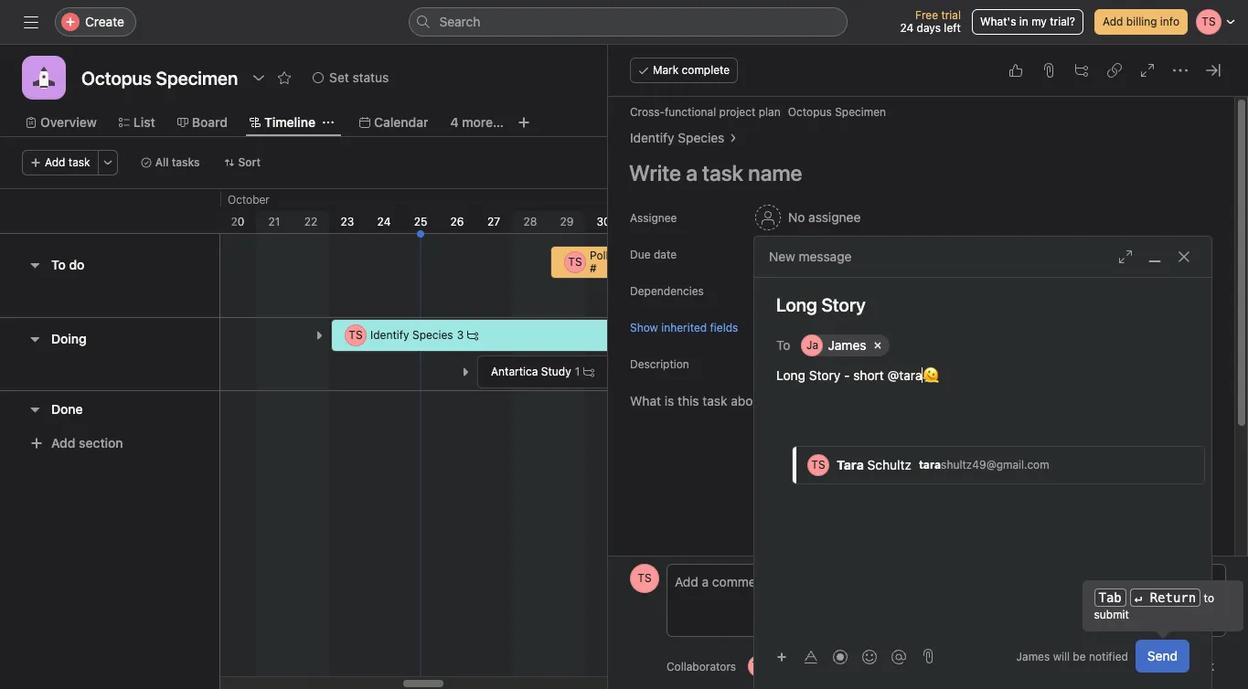 Task type: locate. For each thing, give the bounding box(es) containing it.
assignee
[[809, 209, 861, 225]]

identify species left 3 at the left top
[[370, 328, 453, 342]]

add billing info button
[[1095, 9, 1188, 35]]

plan
[[759, 105, 781, 119]]

show subtasks for task antartica study image
[[460, 367, 471, 378]]

close image
[[1177, 250, 1192, 264]]

1 horizontal spatial leftcount image
[[584, 367, 595, 378]]

no assignee
[[788, 209, 861, 225]]

tooltip
[[1083, 582, 1243, 637]]

1 horizontal spatial species
[[678, 130, 725, 145]]

24 left 25
[[377, 215, 391, 229]]

species
[[678, 130, 725, 145], [413, 328, 453, 342]]

antartica study
[[491, 365, 571, 379]]

task for add task
[[68, 156, 90, 169]]

to inside button
[[51, 257, 66, 273]]

rocket image
[[33, 67, 55, 89]]

all tasks button
[[132, 150, 208, 176]]

1 vertical spatial species
[[413, 328, 453, 342]]

expand popout to full screen image
[[1119, 250, 1133, 264]]

set
[[329, 70, 349, 85]]

2 vertical spatial add
[[51, 435, 75, 451]]

do
[[69, 257, 84, 273]]

collaborators
[[667, 660, 736, 674]]

task left more actions image
[[68, 156, 90, 169]]

identify down cross-
[[630, 130, 675, 145]]

james left will at the right bottom
[[1017, 650, 1050, 664]]

dialog containing identify species
[[608, 45, 1249, 690]]

specimen
[[835, 105, 886, 119]]

to left 'ja'
[[777, 337, 791, 353]]

identify
[[630, 130, 675, 145], [370, 328, 409, 342]]

1 horizontal spatial ts button
[[748, 656, 770, 678]]

repeats image
[[830, 247, 844, 262]]

0 vertical spatial species
[[678, 130, 725, 145]]

to
[[51, 257, 66, 273], [777, 337, 791, 353]]

james
[[828, 338, 867, 353], [1017, 650, 1050, 664]]

search button
[[408, 7, 847, 37]]

↵
[[1135, 591, 1143, 606]]

add billing info
[[1103, 15, 1180, 28]]

add task button
[[22, 150, 98, 176]]

inherited
[[662, 321, 707, 334]]

task
[[68, 156, 90, 169], [1189, 659, 1215, 674]]

dialog containing new message
[[755, 237, 1212, 690]]

cross-functional project plan link
[[630, 105, 781, 119]]

complete
[[682, 63, 730, 77]]

toolbar
[[769, 643, 916, 670]]

create button
[[55, 7, 136, 37]]

identify species
[[630, 130, 725, 145], [370, 328, 453, 342]]

study
[[541, 365, 571, 379]]

more actions image
[[102, 157, 113, 168]]

leftcount image right 3 at the left top
[[468, 330, 479, 341]]

emoji image
[[863, 650, 877, 665]]

my
[[1032, 15, 1047, 28]]

leftcount image for 3
[[468, 330, 479, 341]]

total
[[612, 249, 635, 263]]

1 vertical spatial leftcount image
[[584, 367, 595, 378]]

1 vertical spatial identify
[[370, 328, 409, 342]]

what's in my trial?
[[981, 15, 1076, 28]]

long story - short @tara🫠
[[777, 368, 939, 383]]

1 vertical spatial to
[[777, 337, 791, 353]]

leftcount image right 1
[[584, 367, 595, 378]]

collapse task list for the section done image
[[27, 402, 42, 417]]

Add subject text field
[[755, 293, 1212, 318]]

1 horizontal spatial james
[[1017, 650, 1050, 664]]

1 horizontal spatial 24
[[900, 21, 914, 35]]

at mention image
[[892, 650, 906, 665]]

0 horizontal spatial species
[[413, 328, 453, 342]]

1 vertical spatial add
[[45, 156, 65, 169]]

dependencies
[[630, 284, 704, 298]]

0 horizontal spatial james
[[828, 338, 867, 353]]

add inside add section button
[[51, 435, 75, 451]]

add left billing
[[1103, 15, 1124, 28]]

all
[[155, 156, 169, 169]]

show inherited fields
[[630, 321, 739, 334]]

james for james
[[828, 338, 867, 353]]

species down cross-functional project plan link
[[678, 130, 725, 145]]

Task Name text field
[[617, 152, 1213, 194]]

0 horizontal spatial 24
[[377, 215, 391, 229]]

add
[[1103, 15, 1124, 28], [45, 156, 65, 169], [51, 435, 75, 451]]

functional
[[665, 105, 716, 119]]

task right the leave
[[1189, 659, 1215, 674]]

species left 3 at the left top
[[413, 328, 453, 342]]

overview link
[[26, 113, 97, 133]]

due
[[630, 248, 651, 262]]

main content containing identify species
[[610, 97, 1213, 690]]

1
[[575, 365, 580, 379]]

24 inside free trial 24 days left
[[900, 21, 914, 35]]

0 vertical spatial leftcount image
[[468, 330, 479, 341]]

None text field
[[77, 61, 243, 94]]

24
[[900, 21, 914, 35], [377, 215, 391, 229]]

add down the overview link
[[45, 156, 65, 169]]

0 vertical spatial add
[[1103, 15, 1124, 28]]

close details image
[[1206, 63, 1221, 78]]

submit
[[1094, 608, 1130, 622]]

add down done 'button'
[[51, 435, 75, 451]]

0 vertical spatial 24
[[900, 21, 914, 35]]

to do
[[51, 257, 84, 273]]

send
[[1148, 649, 1178, 664]]

0 vertical spatial to
[[51, 257, 66, 273]]

1 vertical spatial james
[[1017, 650, 1050, 664]]

fields
[[710, 321, 739, 334]]

cross-functional project plan octopus specimen
[[630, 105, 886, 119]]

be
[[1073, 650, 1086, 664]]

james inside cell
[[828, 338, 867, 353]]

no assignee button
[[747, 201, 869, 234]]

0 horizontal spatial task
[[68, 156, 90, 169]]

board
[[192, 114, 228, 130]]

story
[[809, 368, 841, 383]]

0 horizontal spatial identify
[[370, 328, 409, 342]]

@tara🫠
[[888, 368, 939, 383]]

ts button
[[630, 564, 660, 594], [748, 656, 770, 678]]

dialog
[[608, 45, 1249, 690], [755, 237, 1212, 690]]

1 horizontal spatial to
[[777, 337, 791, 353]]

october
[[228, 193, 270, 207]]

leftcount image
[[468, 330, 479, 341], [584, 367, 595, 378]]

to for to
[[777, 337, 791, 353]]

1 vertical spatial task
[[1189, 659, 1215, 674]]

1 horizontal spatial identify
[[630, 130, 675, 145]]

24 left days
[[900, 21, 914, 35]]

collapse task list for the section doing image
[[27, 332, 42, 347]]

0 vertical spatial identify
[[630, 130, 675, 145]]

attachments: add a file to this task, image
[[1042, 63, 1056, 78]]

left
[[944, 21, 961, 35]]

add for add task
[[45, 156, 65, 169]]

1 vertical spatial identify species
[[370, 328, 453, 342]]

tab actions image
[[323, 117, 334, 128]]

identify species down functional
[[630, 130, 725, 145]]

0 horizontal spatial ts button
[[630, 564, 660, 594]]

cross-
[[630, 105, 665, 119]]

minimize image
[[1148, 250, 1163, 264]]

james up -
[[828, 338, 867, 353]]

0 vertical spatial identify species
[[630, 130, 725, 145]]

29
[[560, 215, 574, 229]]

assignee
[[630, 211, 677, 225]]

to submit
[[1094, 592, 1215, 622]]

add inside add billing info button
[[1103, 15, 1124, 28]]

0 vertical spatial james
[[828, 338, 867, 353]]

notified
[[1089, 650, 1129, 664]]

antartica
[[491, 365, 538, 379]]

0 horizontal spatial leftcount image
[[468, 330, 479, 341]]

0 vertical spatial task
[[68, 156, 90, 169]]

search
[[440, 14, 481, 29]]

identify species link
[[630, 128, 725, 148]]

date
[[654, 248, 677, 262]]

add section
[[51, 435, 123, 451]]

copy task link image
[[1108, 63, 1122, 78]]

show
[[630, 321, 658, 334]]

to left do
[[51, 257, 66, 273]]

james will be notified
[[1017, 650, 1129, 664]]

poll total #
[[590, 249, 635, 275]]

0 horizontal spatial to
[[51, 257, 66, 273]]

james row
[[802, 335, 1186, 361]]

main content
[[610, 97, 1213, 690]]

show inherited fields button
[[630, 319, 739, 336]]

to for to do
[[51, 257, 66, 273]]

section
[[79, 435, 123, 451]]

3
[[457, 328, 464, 342]]

all tasks
[[155, 156, 200, 169]]

task inside dialog
[[1189, 659, 1215, 674]]

identify left 3 at the left top
[[370, 328, 409, 342]]

26
[[451, 215, 464, 229]]

add inside add task button
[[45, 156, 65, 169]]

task for leave task
[[1189, 659, 1215, 674]]

poll
[[590, 249, 609, 263]]

1 horizontal spatial task
[[1189, 659, 1215, 674]]

tooltip containing tab
[[1083, 582, 1243, 637]]



Task type: vqa. For each thing, say whether or not it's contained in the screenshot.
2nd List Item from the bottom
no



Task type: describe. For each thing, give the bounding box(es) containing it.
description
[[630, 358, 690, 371]]

search list box
[[408, 7, 847, 37]]

add for add billing info
[[1103, 15, 1124, 28]]

to do button
[[51, 249, 84, 282]]

22
[[304, 215, 318, 229]]

1 horizontal spatial identify species
[[630, 130, 725, 145]]

leftcount image for 1
[[584, 367, 595, 378]]

new message
[[769, 249, 852, 264]]

leave task button
[[1120, 650, 1227, 683]]

create
[[85, 14, 124, 29]]

to
[[1204, 592, 1215, 606]]

formatting image
[[804, 650, 819, 665]]

20
[[231, 215, 245, 229]]

species inside main content
[[678, 130, 725, 145]]

long
[[777, 368, 806, 383]]

ja
[[807, 338, 819, 352]]

27
[[487, 215, 500, 229]]

add tab image
[[517, 115, 531, 130]]

4
[[450, 114, 459, 130]]

due date
[[630, 248, 677, 262]]

1 vertical spatial ts button
[[748, 656, 770, 678]]

set status
[[329, 70, 389, 85]]

set status button
[[305, 65, 397, 91]]

project
[[719, 105, 756, 119]]

timeline
[[264, 114, 316, 130]]

add for add section
[[51, 435, 75, 451]]

james cell
[[802, 335, 890, 357]]

record a video image
[[833, 650, 848, 665]]

in
[[1020, 15, 1029, 28]]

trial
[[942, 8, 961, 22]]

add or remove collaborators image
[[832, 661, 843, 672]]

more actions for this task image
[[1174, 63, 1188, 78]]

toolbar inside dialog
[[769, 643, 916, 670]]

show options image
[[252, 70, 266, 85]]

overview
[[40, 114, 97, 130]]

free trial 24 days left
[[900, 8, 961, 35]]

leave
[[1150, 659, 1186, 674]]

leave task
[[1150, 659, 1215, 674]]

list
[[133, 114, 155, 130]]

calendar
[[374, 114, 428, 130]]

add to starred image
[[277, 70, 292, 85]]

no
[[788, 209, 805, 225]]

↵ return
[[1135, 591, 1197, 606]]

short
[[854, 368, 884, 383]]

trial?
[[1050, 15, 1076, 28]]

28
[[524, 215, 537, 229]]

what's in my trial? button
[[972, 9, 1084, 35]]

4 more…
[[450, 114, 504, 130]]

21
[[269, 215, 280, 229]]

insert an object image
[[777, 652, 788, 663]]

0 horizontal spatial identify species
[[370, 328, 453, 342]]

0 likes. click to like this task image
[[1009, 63, 1024, 78]]

full screen image
[[1141, 63, 1155, 78]]

info
[[1161, 15, 1180, 28]]

what's
[[981, 15, 1017, 28]]

board link
[[177, 113, 228, 133]]

calendar link
[[359, 113, 428, 133]]

octopus specimen link
[[788, 105, 886, 119]]

show subtasks for task identify species image
[[314, 330, 325, 341]]

#
[[590, 262, 597, 275]]

send button
[[1136, 640, 1190, 673]]

doing
[[51, 331, 87, 347]]

add section button
[[22, 427, 131, 460]]

expand sidebar image
[[24, 15, 38, 29]]

1 vertical spatial 24
[[377, 215, 391, 229]]

add task
[[45, 156, 90, 169]]

done
[[51, 401, 83, 417]]

0 vertical spatial ts button
[[630, 564, 660, 594]]

will
[[1053, 650, 1070, 664]]

23
[[341, 215, 354, 229]]

return
[[1150, 591, 1197, 606]]

timeline link
[[250, 113, 316, 133]]

tab
[[1099, 591, 1122, 606]]

list link
[[119, 113, 155, 133]]

4 more… button
[[450, 113, 504, 133]]

done button
[[51, 393, 83, 426]]

james for james will be notified
[[1017, 650, 1050, 664]]

identify inside the identify species link
[[630, 130, 675, 145]]

doing button
[[51, 323, 87, 356]]

collapse task list for the section to do image
[[27, 258, 42, 273]]

-
[[844, 368, 850, 383]]

add subtask image
[[1075, 63, 1089, 78]]

mark complete button
[[630, 58, 738, 83]]

octopus
[[788, 105, 832, 119]]

tasks
[[172, 156, 200, 169]]

25
[[414, 215, 427, 229]]

billing
[[1127, 15, 1158, 28]]

sort button
[[215, 150, 269, 176]]

free
[[916, 8, 939, 22]]



